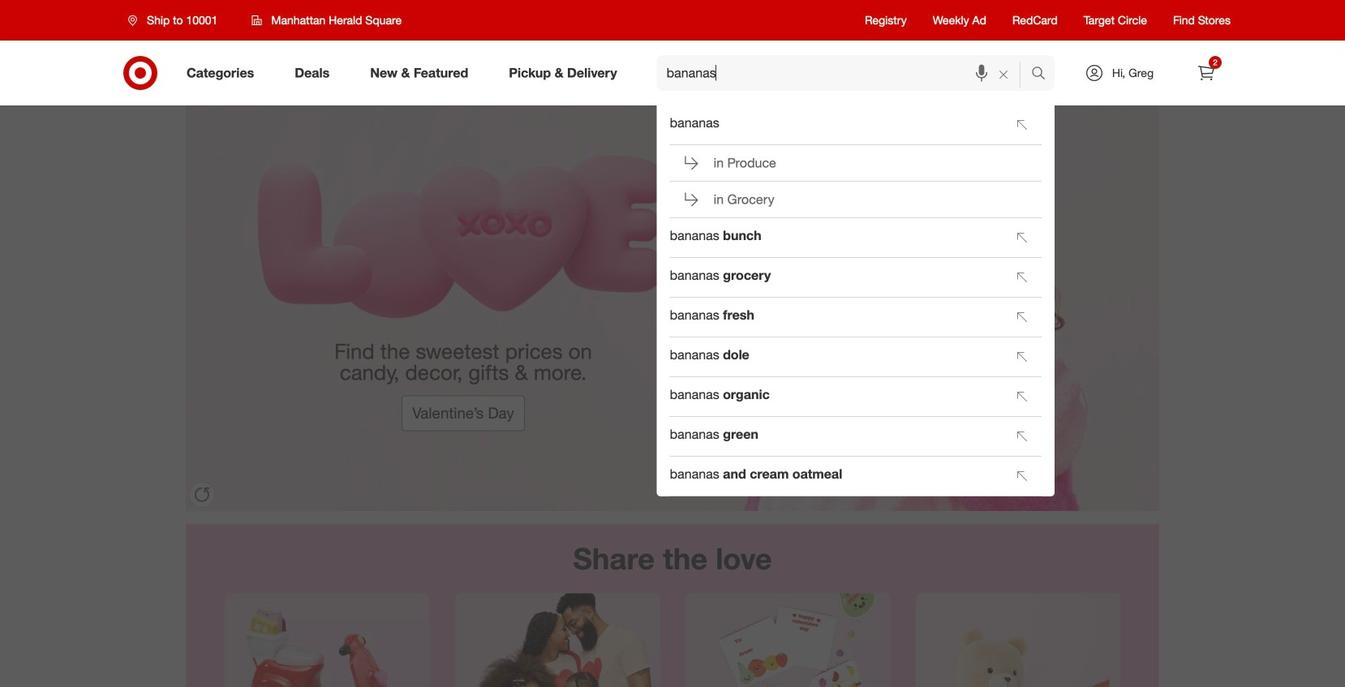 Task type: vqa. For each thing, say whether or not it's contained in the screenshot.
What can we help you find? suggestions appear below search box
yes



Task type: locate. For each thing, give the bounding box(es) containing it.
love image
[[186, 105, 1160, 511]]

What can we help you find? suggestions appear below search field
[[657, 55, 1035, 91]]



